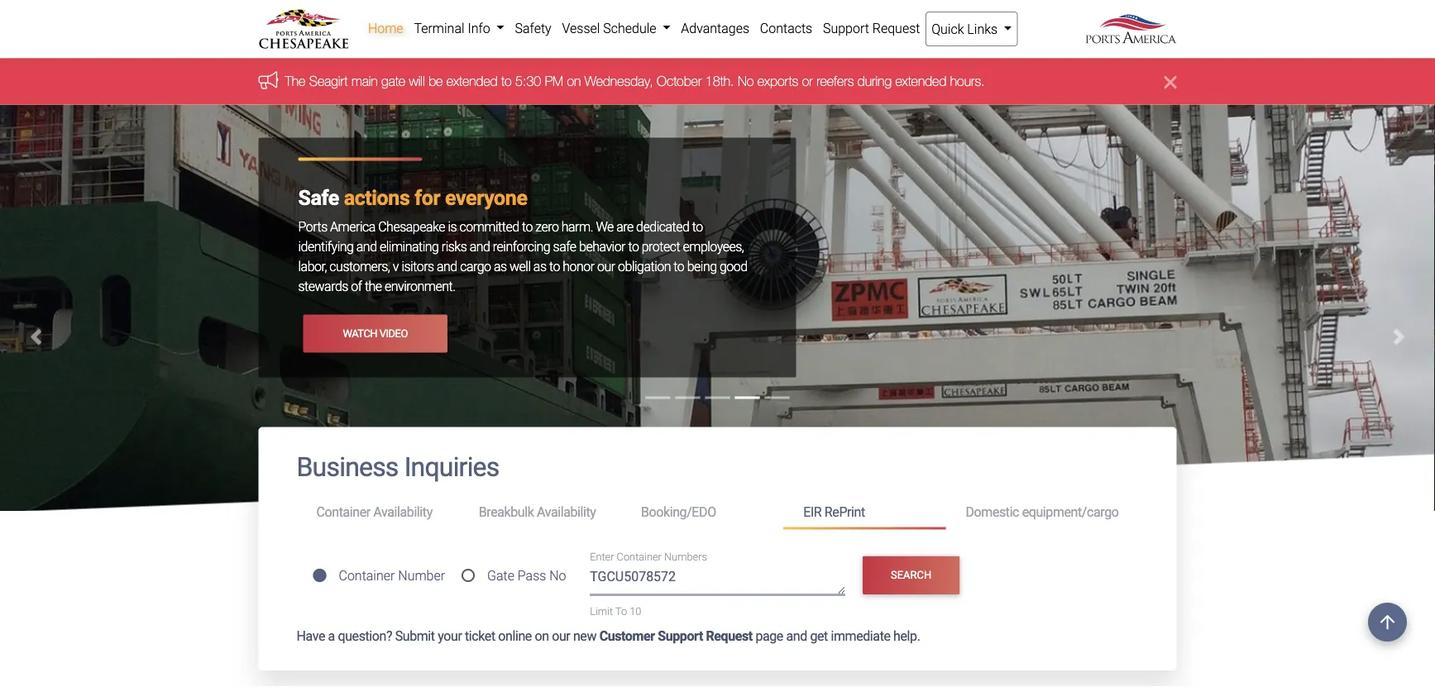 Task type: vqa. For each thing, say whether or not it's contained in the screenshot.
Customer
yes



Task type: locate. For each thing, give the bounding box(es) containing it.
availability for container availability
[[374, 505, 433, 520]]

is
[[448, 219, 457, 235]]

ports
[[298, 219, 327, 235]]

1 as from the left
[[494, 259, 507, 275]]

eliminating
[[380, 239, 439, 255]]

container right enter
[[617, 551, 662, 564]]

will
[[409, 73, 425, 88]]

container availability
[[317, 505, 433, 520]]

support request
[[823, 20, 921, 36]]

container down business
[[317, 505, 371, 520]]

help.
[[894, 629, 921, 644]]

and down risks
[[437, 259, 457, 275]]

or
[[802, 73, 813, 88]]

everyone
[[445, 186, 528, 210]]

bullhorn image
[[259, 71, 285, 89]]

availability
[[374, 505, 433, 520], [537, 505, 596, 520]]

committed
[[460, 219, 519, 235]]

0 vertical spatial no
[[738, 73, 754, 88]]

1 vertical spatial no
[[550, 568, 566, 584]]

container left number
[[339, 568, 395, 584]]

1 vertical spatial on
[[535, 629, 549, 644]]

good
[[720, 259, 748, 275]]

request left quick
[[873, 20, 921, 36]]

1 horizontal spatial our
[[598, 259, 615, 275]]

to left 5:30
[[502, 73, 512, 88]]

container for container number
[[339, 568, 395, 584]]

vessel schedule link
[[557, 12, 676, 45]]

1 vertical spatial our
[[552, 629, 570, 644]]

request left page
[[706, 629, 753, 644]]

1 vertical spatial request
[[706, 629, 753, 644]]

protect
[[642, 239, 680, 255]]

gate
[[382, 73, 405, 88]]

the seagirt main gate will be extended to 5:30 pm on wednesday, october 18th.  no exports or reefers during extended hours. link
[[285, 73, 985, 88]]

have a question? submit your ticket online on our new customer support request page and get immediate help.
[[297, 629, 921, 644]]

1 vertical spatial support
[[658, 629, 703, 644]]

on right pm at the left top of the page
[[567, 73, 581, 88]]

0 horizontal spatial support
[[658, 629, 703, 644]]

0 vertical spatial on
[[567, 73, 581, 88]]

ports america chesapeake is committed to zero harm. we are dedicated to identifying and                         eliminating risks and reinforcing safe behavior to protect employees, labor, customers, v                         isitors and cargo as well as to honor our obligation to being good stewards of the environment.
[[298, 219, 748, 295]]

terminal
[[414, 20, 465, 36]]

0 horizontal spatial as
[[494, 259, 507, 275]]

booking/edo
[[641, 505, 716, 520]]

extended right be
[[447, 73, 498, 88]]

the seagirt main gate will be extended to 5:30 pm on wednesday, october 18th.  no exports or reefers during extended hours. alert
[[0, 58, 1436, 105]]

identifying
[[298, 239, 354, 255]]

cargo
[[460, 259, 491, 275]]

video
[[380, 328, 408, 340]]

availability up enter
[[537, 505, 596, 520]]

extended
[[447, 73, 498, 88], [896, 73, 947, 88]]

1 extended from the left
[[447, 73, 498, 88]]

1 vertical spatial container
[[617, 551, 662, 564]]

breakbulk availability
[[479, 505, 596, 520]]

2 as from the left
[[534, 259, 547, 275]]

0 vertical spatial support
[[823, 20, 870, 36]]

0 vertical spatial request
[[873, 20, 921, 36]]

2 availability from the left
[[537, 505, 596, 520]]

to down safe
[[549, 259, 560, 275]]

and left get
[[787, 629, 808, 644]]

extended right during
[[896, 73, 947, 88]]

availability inside breakbulk availability link
[[537, 505, 596, 520]]

page
[[756, 629, 784, 644]]

safe
[[298, 186, 339, 210]]

as left well
[[494, 259, 507, 275]]

1 horizontal spatial as
[[534, 259, 547, 275]]

risks
[[442, 239, 467, 255]]

be
[[429, 73, 443, 88]]

2 vertical spatial container
[[339, 568, 395, 584]]

our left new
[[552, 629, 570, 644]]

our down behavior
[[598, 259, 615, 275]]

limit to 10
[[590, 606, 642, 618]]

employees,
[[683, 239, 744, 255]]

0 horizontal spatial our
[[552, 629, 570, 644]]

to inside alert
[[502, 73, 512, 88]]

on right online at the left bottom of page
[[535, 629, 549, 644]]

the
[[285, 73, 306, 88]]

1 horizontal spatial no
[[738, 73, 754, 88]]

0 horizontal spatial on
[[535, 629, 549, 644]]

watch video link
[[303, 315, 448, 353]]

being
[[687, 259, 717, 275]]

isitors
[[402, 259, 434, 275]]

vessel
[[562, 20, 600, 36]]

behavior
[[579, 239, 626, 255]]

availability for breakbulk availability
[[537, 505, 596, 520]]

no right "18th."
[[738, 73, 754, 88]]

main
[[352, 73, 378, 88]]

zero
[[536, 219, 559, 235]]

0 vertical spatial our
[[598, 259, 615, 275]]

labor,
[[298, 259, 327, 275]]

pm
[[545, 73, 564, 88]]

question?
[[338, 629, 392, 644]]

availability inside container availability 'link'
[[374, 505, 433, 520]]

our inside ports america chesapeake is committed to zero harm. we are dedicated to identifying and                         eliminating risks and reinforcing safe behavior to protect employees, labor, customers, v                         isitors and cargo as well as to honor our obligation to being good stewards of the environment.
[[598, 259, 615, 275]]

terminal info
[[414, 20, 494, 36]]

close image
[[1165, 71, 1177, 91]]

availability down business inquiries
[[374, 505, 433, 520]]

1 horizontal spatial extended
[[896, 73, 947, 88]]

container
[[317, 505, 371, 520], [617, 551, 662, 564], [339, 568, 395, 584]]

submit
[[395, 629, 435, 644]]

harm.
[[562, 219, 593, 235]]

support up reefers
[[823, 20, 870, 36]]

no right pass
[[550, 568, 566, 584]]

environment.
[[385, 279, 456, 295]]

home
[[368, 20, 404, 36]]

honor
[[563, 259, 595, 275]]

0 horizontal spatial extended
[[447, 73, 498, 88]]

1 horizontal spatial support
[[823, 20, 870, 36]]

0 horizontal spatial no
[[550, 568, 566, 584]]

eir reprint link
[[784, 497, 946, 530]]

enter
[[590, 551, 614, 564]]

new
[[573, 629, 597, 644]]

to up employees,
[[692, 219, 703, 235]]

breakbulk availability link
[[459, 497, 621, 528]]

10
[[630, 606, 642, 618]]

our
[[598, 259, 615, 275], [552, 629, 570, 644]]

1 horizontal spatial on
[[567, 73, 581, 88]]

safe
[[553, 239, 576, 255]]

business inquiries
[[297, 452, 499, 483]]

and up cargo
[[470, 239, 490, 255]]

1 horizontal spatial availability
[[537, 505, 596, 520]]

1 availability from the left
[[374, 505, 433, 520]]

support
[[823, 20, 870, 36], [658, 629, 703, 644]]

eir reprint
[[804, 505, 865, 520]]

domestic equipment/cargo
[[966, 505, 1119, 520]]

0 horizontal spatial availability
[[374, 505, 433, 520]]

watch video
[[343, 328, 408, 340]]

5:30
[[516, 73, 541, 88]]

equipment/cargo
[[1023, 505, 1119, 520]]

Enter Container Numbers text field
[[590, 567, 846, 595]]

enter container numbers
[[590, 551, 708, 564]]

0 vertical spatial container
[[317, 505, 371, 520]]

container inside 'link'
[[317, 505, 371, 520]]

dedicated
[[636, 219, 690, 235]]

support right customer
[[658, 629, 703, 644]]

seagirt
[[309, 73, 348, 88]]

quick links link
[[926, 12, 1018, 46]]

gate
[[487, 568, 515, 584]]

as right well
[[534, 259, 547, 275]]



Task type: describe. For each thing, give the bounding box(es) containing it.
america
[[330, 219, 376, 235]]

of
[[351, 279, 362, 295]]

18th.
[[706, 73, 734, 88]]

search button
[[863, 557, 960, 595]]

reinforcing
[[493, 239, 550, 255]]

domestic
[[966, 505, 1020, 520]]

terminal info link
[[409, 12, 510, 45]]

have
[[297, 629, 325, 644]]

obligation
[[618, 259, 671, 275]]

home link
[[363, 12, 409, 45]]

2 extended from the left
[[896, 73, 947, 88]]

online
[[498, 629, 532, 644]]

immediate
[[831, 629, 891, 644]]

wednesday,
[[585, 73, 653, 88]]

exports
[[758, 73, 799, 88]]

support request link
[[818, 12, 926, 45]]

customer support request link
[[600, 629, 753, 644]]

contacts
[[760, 20, 813, 36]]

watch
[[343, 328, 377, 340]]

domestic equipment/cargo link
[[946, 497, 1139, 528]]

safety link
[[510, 12, 557, 45]]

well
[[510, 259, 531, 275]]

container number
[[339, 568, 445, 584]]

schedule
[[603, 20, 657, 36]]

breakbulk
[[479, 505, 534, 520]]

and up customers,
[[356, 239, 377, 255]]

advantages
[[681, 20, 750, 36]]

safety
[[515, 20, 552, 36]]

1 horizontal spatial request
[[873, 20, 921, 36]]

contacts link
[[755, 12, 818, 45]]

reefers
[[817, 73, 854, 88]]

to
[[616, 606, 627, 618]]

booking/edo link
[[621, 497, 784, 528]]

0 horizontal spatial request
[[706, 629, 753, 644]]

actions
[[344, 186, 410, 210]]

vessel schedule
[[562, 20, 660, 36]]

safety image
[[0, 105, 1436, 688]]

to down are
[[628, 239, 639, 255]]

info
[[468, 20, 491, 36]]

for
[[415, 186, 440, 210]]

a
[[328, 629, 335, 644]]

customers,
[[330, 259, 390, 275]]

go to top image
[[1369, 603, 1408, 642]]

to left being
[[674, 259, 685, 275]]

quick links
[[932, 21, 1001, 37]]

october
[[657, 73, 702, 88]]

no inside alert
[[738, 73, 754, 88]]

ticket
[[465, 629, 495, 644]]

inquiries
[[404, 452, 499, 483]]

get
[[810, 629, 828, 644]]

container for container availability
[[317, 505, 371, 520]]

pass
[[518, 568, 546, 584]]

gate pass no
[[487, 568, 566, 584]]

reprint
[[825, 505, 865, 520]]

the seagirt main gate will be extended to 5:30 pm on wednesday, october 18th.  no exports or reefers during extended hours.
[[285, 73, 985, 88]]

during
[[858, 73, 892, 88]]

safe actions for everyone
[[298, 186, 528, 210]]

quick
[[932, 21, 964, 37]]

container availability link
[[297, 497, 459, 528]]

to left zero
[[522, 219, 533, 235]]

your
[[438, 629, 462, 644]]

v
[[393, 259, 399, 275]]

eir
[[804, 505, 822, 520]]

stewards
[[298, 279, 348, 295]]

links
[[968, 21, 998, 37]]

on inside alert
[[567, 73, 581, 88]]

hours.
[[951, 73, 985, 88]]

business
[[297, 452, 398, 483]]

customer
[[600, 629, 655, 644]]

number
[[398, 568, 445, 584]]



